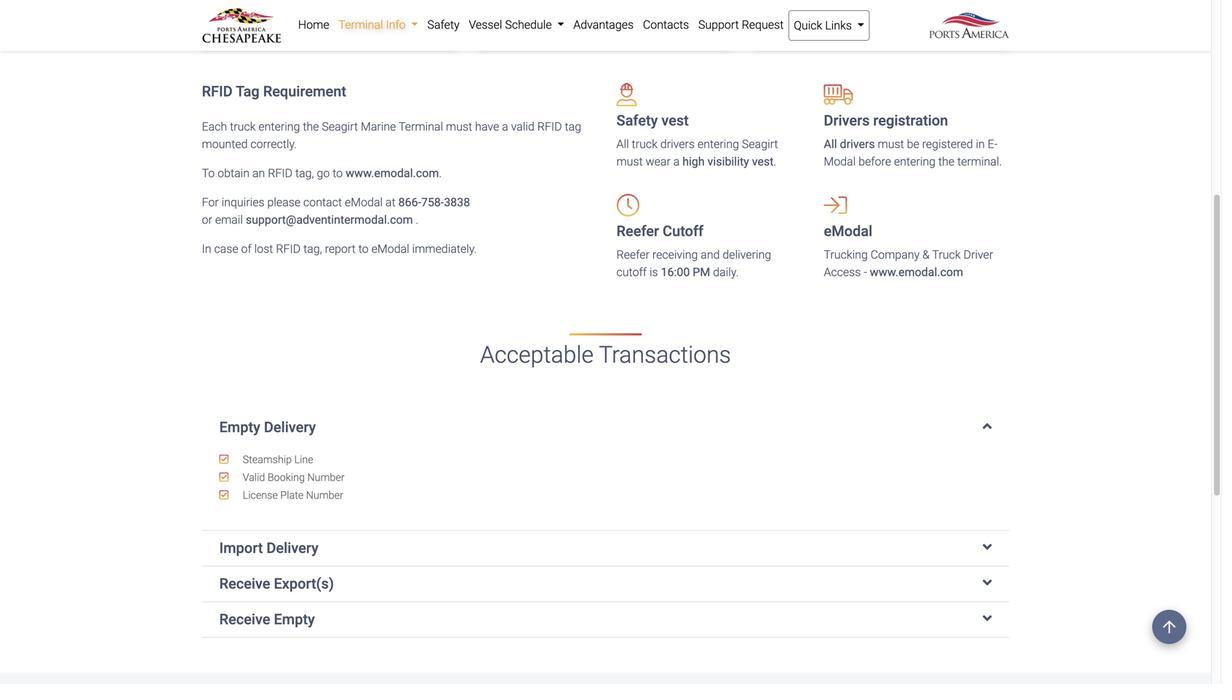 Task type: vqa. For each thing, say whether or not it's contained in the screenshot.
main content containing 00:07:51
no



Task type: locate. For each thing, give the bounding box(es) containing it.
receiving
[[653, 248, 698, 262]]

0 vertical spatial truck
[[230, 120, 256, 133]]

2 horizontal spatial .
[[774, 155, 777, 168]]

1 vertical spatial receive
[[219, 611, 270, 628]]

0 vertical spatial must
[[446, 120, 473, 133]]

758- right vessel
[[529, 6, 552, 20]]

. right visibility
[[774, 155, 777, 168]]

1 horizontal spatial safety
[[617, 112, 658, 129]]

entering up visibility
[[698, 137, 739, 151]]

truck up mounted on the top left
[[230, 120, 256, 133]]

www.emodal.com link for each truck entering the seagirt marine terminal must have a valid rfid tag mounted correctly.
[[346, 166, 439, 180]]

entering down the be
[[894, 155, 936, 168]]

safety up wear at the top
[[617, 112, 658, 129]]

0 horizontal spatial all
[[617, 137, 629, 151]]

0 horizontal spatial a
[[502, 120, 509, 133]]

0 vertical spatial delivery
[[264, 419, 316, 436]]

2 reefer from the top
[[617, 248, 650, 262]]

1 horizontal spatial 758-
[[529, 6, 552, 20]]

to right report
[[359, 242, 369, 256]]

0 vertical spatial a
[[502, 120, 509, 133]]

angle down image inside empty delivery link
[[983, 419, 992, 433]]

or
[[493, 6, 504, 20], [202, 213, 212, 227]]

1 vertical spatial delivery
[[267, 540, 319, 557]]

delivering
[[723, 248, 772, 262]]

drivers inside all truck drivers entering seagirt must wear a
[[661, 137, 695, 151]]

e-
[[988, 137, 998, 151]]

0 vertical spatial 866-
[[507, 6, 529, 20]]

van:
[[813, 6, 836, 20]]

entering
[[259, 120, 300, 133], [698, 137, 739, 151], [894, 155, 936, 168]]

seagirt inside each truck entering the seagirt marine terminal must have a valid rfid tag mounted correctly.
[[322, 120, 358, 133]]

terminal left 'info'
[[339, 18, 383, 32]]

and
[[701, 248, 720, 262]]

0 horizontal spatial 866-758-3838 link
[[399, 195, 470, 209]]

drivers
[[824, 112, 870, 129]]

rfid right an
[[268, 166, 293, 180]]

all inside all truck drivers entering seagirt must wear a
[[617, 137, 629, 151]]

866- right vessel
[[507, 6, 529, 20]]

1 vertical spatial 866-758-3838 link
[[399, 195, 470, 209]]

empty delivery
[[219, 419, 316, 436]]

tag, left report
[[304, 242, 322, 256]]

3838 up immediately.
[[444, 195, 470, 209]]

1 drivers from the left
[[661, 137, 695, 151]]

reefer
[[617, 223, 659, 240], [617, 248, 650, 262]]

0 vertical spatial number
[[307, 471, 345, 483]]

3838 right schedule
[[552, 6, 578, 20]]

in case of lost rfid tag, report to emodal immediately.
[[202, 242, 477, 256]]

to obtain an rfid tag, go to www.emodal.com .
[[202, 166, 442, 180]]

rfid tag requirement
[[202, 83, 346, 100]]

receive down import
[[219, 575, 270, 593]]

terminal
[[339, 18, 383, 32], [399, 120, 443, 133]]

go to top image
[[1153, 610, 1187, 644]]

1 horizontal spatial .
[[439, 166, 442, 180]]

must
[[446, 120, 473, 133], [878, 137, 905, 151], [617, 155, 643, 168]]

flexi-van: www.flexi-van.com
[[786, 6, 936, 20]]

to right go
[[333, 166, 343, 180]]

receive for receive empty
[[219, 611, 270, 628]]

0 horizontal spatial drivers
[[661, 137, 695, 151]]

2 vertical spatial angle down image
[[983, 611, 992, 626]]

1 vertical spatial 758-
[[421, 195, 444, 209]]

. up immediately.
[[416, 213, 419, 227]]

1 vertical spatial www.emodal.com
[[870, 265, 964, 279]]

acceptable
[[480, 341, 594, 369]]

home
[[298, 18, 329, 32]]

reefer inside reefer receiving and delivering cutoff is
[[617, 248, 650, 262]]

1 horizontal spatial a
[[674, 155, 680, 168]]

0 horizontal spatial 866-
[[399, 195, 421, 209]]

0 vertical spatial the
[[303, 120, 319, 133]]

cutoff
[[617, 265, 647, 279]]

1 vertical spatial reefer
[[617, 248, 650, 262]]

must inside all truck drivers entering seagirt must wear a
[[617, 155, 643, 168]]

1 horizontal spatial the
[[939, 155, 955, 168]]

truck
[[230, 120, 256, 133], [632, 137, 658, 151]]

1 vertical spatial number
[[306, 489, 343, 501]]

or left schedule
[[493, 6, 504, 20]]

1 all from the left
[[617, 137, 629, 151]]

0 vertical spatial 866-758-3838 link
[[507, 6, 578, 20]]

tag
[[565, 120, 582, 133]]

check square image up vessel
[[493, 0, 503, 1]]

all for all truck drivers entering seagirt must wear a
[[617, 137, 629, 151]]

0 horizontal spatial empty
[[219, 419, 260, 436]]

.
[[774, 155, 777, 168], [439, 166, 442, 180], [416, 213, 419, 227]]

angle down image inside receive empty link
[[983, 611, 992, 626]]

angle down image
[[983, 540, 992, 554]]

www.emodal.com down &
[[870, 265, 964, 279]]

links
[[826, 19, 852, 32]]

2 drivers from the left
[[840, 137, 875, 151]]

schedule
[[505, 18, 552, 32]]

empty
[[219, 419, 260, 436], [274, 611, 315, 628]]

. down each truck entering the seagirt marine terminal must have a valid rfid tag mounted correctly.
[[439, 166, 442, 180]]

1 horizontal spatial empty
[[274, 611, 315, 628]]

a left "valid"
[[502, 120, 509, 133]]

must left the be
[[878, 137, 905, 151]]

access
[[824, 265, 861, 279]]

0 horizontal spatial or
[[202, 213, 212, 227]]

1 horizontal spatial 866-758-3838 link
[[507, 6, 578, 20]]

pm
[[693, 265, 711, 279]]

www.emodal.com link down &
[[870, 265, 964, 279]]

home link
[[294, 10, 334, 39]]

truck inside each truck entering the seagirt marine terminal must have a valid rfid tag mounted correctly.
[[230, 120, 256, 133]]

truck up wear at the top
[[632, 137, 658, 151]]

1 angle down image from the top
[[983, 419, 992, 433]]

2 angle down image from the top
[[983, 575, 992, 590]]

angle down image inside receive export(s) link
[[983, 575, 992, 590]]

1 vertical spatial entering
[[698, 137, 739, 151]]

delivery up steamship line
[[264, 419, 316, 436]]

the down the registered
[[939, 155, 955, 168]]

all drivers
[[824, 137, 875, 151]]

0 vertical spatial vest
[[662, 112, 689, 129]]

2 vertical spatial entering
[[894, 155, 936, 168]]

case
[[214, 242, 238, 256]]

seagirt left marine
[[322, 120, 358, 133]]

0 horizontal spatial safety
[[428, 18, 460, 32]]

terminal inside each truck entering the seagirt marine terminal must have a valid rfid tag mounted correctly.
[[399, 120, 443, 133]]

the down requirement
[[303, 120, 319, 133]]

check square image left the flexi-
[[770, 7, 780, 18]]

0 horizontal spatial www.emodal.com
[[346, 166, 439, 180]]

0 vertical spatial emodal
[[345, 195, 383, 209]]

each truck entering the seagirt marine terminal must have a valid rfid tag mounted correctly.
[[202, 120, 582, 151]]

866- right at
[[399, 195, 421, 209]]

www.emodal.com up at
[[346, 166, 439, 180]]

www.emodal.com link up at
[[346, 166, 439, 180]]

emodal up trucking at the top of page
[[824, 223, 873, 240]]

truck inside all truck drivers entering seagirt must wear a
[[632, 137, 658, 151]]

seagirt inside all truck drivers entering seagirt must wear a
[[742, 137, 778, 151]]

1 horizontal spatial or
[[493, 6, 504, 20]]

1 horizontal spatial terminal
[[399, 120, 443, 133]]

entering up correctly.
[[259, 120, 300, 133]]

receive for receive export(s)
[[219, 575, 270, 593]]

all
[[617, 137, 629, 151], [824, 137, 837, 151]]

1 reefer from the top
[[617, 223, 659, 240]]

emodal down at
[[372, 242, 410, 256]]

a inside each truck entering the seagirt marine terminal must have a valid rfid tag mounted correctly.
[[502, 120, 509, 133]]

must be registered in e- modal before entering the terminal.
[[824, 137, 1002, 168]]

www.emodal.com link
[[346, 166, 439, 180], [870, 265, 964, 279]]

all up modal
[[824, 137, 837, 151]]

trucking company & truck driver access -
[[824, 248, 994, 279]]

steamship line
[[240, 453, 313, 466]]

0 vertical spatial empty
[[219, 419, 260, 436]]

1 vertical spatial 3838
[[444, 195, 470, 209]]

www.emodal.com link for emodal
[[870, 265, 964, 279]]

0 horizontal spatial 758-
[[421, 195, 444, 209]]

support@adventintermodal.com
[[246, 213, 413, 227]]

angle down image
[[983, 419, 992, 433], [983, 575, 992, 590], [983, 611, 992, 626]]

1 receive from the top
[[219, 575, 270, 593]]

entering inside each truck entering the seagirt marine terminal must have a valid rfid tag mounted correctly.
[[259, 120, 300, 133]]

or 866-758-3838
[[493, 6, 578, 20]]

1 vertical spatial seagirt
[[742, 137, 778, 151]]

driver
[[964, 248, 994, 262]]

seagirt
[[322, 120, 358, 133], [742, 137, 778, 151]]

0 horizontal spatial check square image
[[493, 0, 503, 1]]

1 horizontal spatial 866-
[[507, 6, 529, 20]]

1 horizontal spatial 3838
[[552, 6, 578, 20]]

1 horizontal spatial check square image
[[770, 7, 780, 18]]

3 angle down image from the top
[[983, 611, 992, 626]]

entering inside must be registered in e- modal before entering the terminal.
[[894, 155, 936, 168]]

0 vertical spatial 758-
[[529, 6, 552, 20]]

0 horizontal spatial truck
[[230, 120, 256, 133]]

receive down receive export(s)
[[219, 611, 270, 628]]

1 vertical spatial 866-
[[399, 195, 421, 209]]

vest right visibility
[[752, 155, 774, 168]]

delivery up export(s) on the bottom left
[[267, 540, 319, 557]]

0 vertical spatial to
[[333, 166, 343, 180]]

number down the line
[[307, 471, 345, 483]]

number right the "plate"
[[306, 489, 343, 501]]

contact
[[304, 195, 342, 209]]

terminal info link
[[334, 10, 423, 39]]

rfid left 'tag' at the top left of the page
[[202, 83, 233, 100]]

terminal right marine
[[399, 120, 443, 133]]

2 vertical spatial must
[[617, 155, 643, 168]]

the inside must be registered in e- modal before entering the terminal.
[[939, 155, 955, 168]]

0 vertical spatial angle down image
[[983, 419, 992, 433]]

866-758-3838 link right vessel
[[507, 6, 578, 20]]

1 horizontal spatial must
[[617, 155, 643, 168]]

rfid
[[202, 83, 233, 100], [538, 120, 562, 133], [268, 166, 293, 180], [276, 242, 301, 256]]

drivers up before
[[840, 137, 875, 151]]

a left high
[[674, 155, 680, 168]]

0 vertical spatial safety
[[428, 18, 460, 32]]

2 receive from the top
[[219, 611, 270, 628]]

1 vertical spatial check square image
[[770, 7, 780, 18]]

1 horizontal spatial entering
[[698, 137, 739, 151]]

at
[[386, 195, 396, 209]]

758- inside for inquiries please contact emodal at 866-758-3838 or email support@adventintermodal.com .
[[421, 195, 444, 209]]

all truck drivers entering seagirt must wear a
[[617, 137, 778, 168]]

1 vertical spatial to
[[359, 242, 369, 256]]

1 vertical spatial www.emodal.com link
[[870, 265, 964, 279]]

1 horizontal spatial vest
[[752, 155, 774, 168]]

valid booking number
[[240, 471, 345, 483]]

safety for safety
[[428, 18, 460, 32]]

high
[[683, 155, 705, 168]]

please
[[267, 195, 301, 209]]

immediately.
[[412, 242, 477, 256]]

2 all from the left
[[824, 137, 837, 151]]

steamship
[[243, 453, 292, 466]]

866-758-3838 link right at
[[399, 195, 470, 209]]

all down safety vest
[[617, 137, 629, 151]]

0 horizontal spatial the
[[303, 120, 319, 133]]

2 horizontal spatial entering
[[894, 155, 936, 168]]

0 horizontal spatial .
[[416, 213, 419, 227]]

receive export(s)
[[219, 575, 334, 593]]

0 vertical spatial tag,
[[295, 166, 314, 180]]

empty down export(s) on the bottom left
[[274, 611, 315, 628]]

1 vertical spatial terminal
[[399, 120, 443, 133]]

van.com
[[892, 6, 936, 20]]

1 horizontal spatial drivers
[[840, 137, 875, 151]]

mounted
[[202, 137, 248, 151]]

1 vertical spatial a
[[674, 155, 680, 168]]

seagirt up high visibility vest .
[[742, 137, 778, 151]]

0 vertical spatial terminal
[[339, 18, 383, 32]]

vessel
[[469, 18, 502, 32]]

0 horizontal spatial 3838
[[444, 195, 470, 209]]

16:00
[[661, 265, 690, 279]]

empty up "steamship"
[[219, 419, 260, 436]]

1 vertical spatial the
[[939, 155, 955, 168]]

number for valid booking number
[[307, 471, 345, 483]]

must inside must be registered in e- modal before entering the terminal.
[[878, 137, 905, 151]]

be
[[907, 137, 920, 151]]

758-
[[529, 6, 552, 20], [421, 195, 444, 209]]

an
[[252, 166, 265, 180]]

0 vertical spatial entering
[[259, 120, 300, 133]]

check square image
[[493, 0, 503, 1], [770, 7, 780, 18]]

1 vertical spatial angle down image
[[983, 575, 992, 590]]

all for all drivers
[[824, 137, 837, 151]]

1 vertical spatial or
[[202, 213, 212, 227]]

0 horizontal spatial must
[[446, 120, 473, 133]]

drivers up high
[[661, 137, 695, 151]]

0 vertical spatial receive
[[219, 575, 270, 593]]

1 horizontal spatial seagirt
[[742, 137, 778, 151]]

must left have
[[446, 120, 473, 133]]

vest up all truck drivers entering seagirt must wear a
[[662, 112, 689, 129]]

0 vertical spatial seagirt
[[322, 120, 358, 133]]

-
[[864, 265, 867, 279]]

angle down image for export(s)
[[983, 575, 992, 590]]

safety left vessel
[[428, 18, 460, 32]]

1 horizontal spatial www.emodal.com link
[[870, 265, 964, 279]]

2 horizontal spatial must
[[878, 137, 905, 151]]

0 horizontal spatial entering
[[259, 120, 300, 133]]

emodal inside for inquiries please contact emodal at 866-758-3838 or email support@adventintermodal.com .
[[345, 195, 383, 209]]

0 vertical spatial www.emodal.com link
[[346, 166, 439, 180]]

must left wear at the top
[[617, 155, 643, 168]]

support request
[[699, 18, 784, 32]]

tag, left go
[[295, 166, 314, 180]]

tab list
[[202, 404, 1010, 638]]

entering inside all truck drivers entering seagirt must wear a
[[698, 137, 739, 151]]

0 vertical spatial reefer
[[617, 223, 659, 240]]

rfid inside each truck entering the seagirt marine terminal must have a valid rfid tag mounted correctly.
[[538, 120, 562, 133]]

1 vertical spatial must
[[878, 137, 905, 151]]

1 vertical spatial truck
[[632, 137, 658, 151]]

758- right at
[[421, 195, 444, 209]]

to
[[202, 166, 215, 180]]

www.emodal.com
[[346, 166, 439, 180], [870, 265, 964, 279]]

1 vertical spatial safety
[[617, 112, 658, 129]]

emodal
[[345, 195, 383, 209], [824, 223, 873, 240], [372, 242, 410, 256]]

1 horizontal spatial all
[[824, 137, 837, 151]]

rfid left tag
[[538, 120, 562, 133]]

0 vertical spatial check square image
[[493, 0, 503, 1]]

866-
[[507, 6, 529, 20], [399, 195, 421, 209]]

number
[[307, 471, 345, 483], [306, 489, 343, 501]]

advantages
[[574, 18, 634, 32]]

0 horizontal spatial seagirt
[[322, 120, 358, 133]]

emodal left at
[[345, 195, 383, 209]]

before
[[859, 155, 892, 168]]

receive empty link
[[219, 611, 992, 628]]

or down for
[[202, 213, 212, 227]]



Task type: describe. For each thing, give the bounding box(es) containing it.
must inside each truck entering the seagirt marine terminal must have a valid rfid tag mounted correctly.
[[446, 120, 473, 133]]

0 vertical spatial www.emodal.com
[[346, 166, 439, 180]]

a inside all truck drivers entering seagirt must wear a
[[674, 155, 680, 168]]

0 vertical spatial or
[[493, 6, 504, 20]]

www.flexi-van.com link
[[839, 6, 936, 20]]

contacts link
[[639, 10, 694, 39]]

&
[[923, 248, 930, 262]]

terminal.
[[958, 155, 1002, 168]]

valid
[[243, 471, 265, 483]]

seagirt for the
[[322, 120, 358, 133]]

tag
[[236, 83, 260, 100]]

truck for all
[[632, 137, 658, 151]]

visibility
[[708, 155, 750, 168]]

reefer receiving and delivering cutoff is
[[617, 248, 772, 279]]

tab list containing empty delivery
[[202, 404, 1010, 638]]

import delivery
[[219, 540, 319, 557]]

www.flexi-
[[839, 6, 892, 20]]

safety vest
[[617, 112, 689, 129]]

request
[[742, 18, 784, 32]]

1 vertical spatial vest
[[752, 155, 774, 168]]

lost
[[254, 242, 273, 256]]

info
[[386, 18, 406, 32]]

the inside each truck entering the seagirt marine terminal must have a valid rfid tag mounted correctly.
[[303, 120, 319, 133]]

obtain
[[218, 166, 250, 180]]

trucking
[[824, 248, 868, 262]]

go
[[317, 166, 330, 180]]

seagirt for entering
[[742, 137, 778, 151]]

modal
[[824, 155, 856, 168]]

delivery for import delivery
[[267, 540, 319, 557]]

support request link
[[694, 10, 789, 39]]

0 horizontal spatial to
[[333, 166, 343, 180]]

requirement
[[263, 83, 346, 100]]

drivers registration
[[824, 112, 949, 129]]

reefer cutoff
[[617, 223, 704, 240]]

for
[[202, 195, 219, 209]]

have
[[475, 120, 499, 133]]

registration
[[874, 112, 949, 129]]

or inside for inquiries please contact emodal at 866-758-3838 or email support@adventintermodal.com .
[[202, 213, 212, 227]]

booking
[[268, 471, 305, 483]]

2 vertical spatial emodal
[[372, 242, 410, 256]]

support
[[699, 18, 739, 32]]

contacts
[[643, 18, 689, 32]]

0 vertical spatial 3838
[[552, 6, 578, 20]]

flexi-
[[786, 6, 813, 20]]

receive empty
[[219, 611, 315, 628]]

line
[[294, 453, 313, 466]]

report
[[325, 242, 356, 256]]

1 vertical spatial empty
[[274, 611, 315, 628]]

check square image for or
[[493, 0, 503, 1]]

valid
[[511, 120, 535, 133]]

for inquiries please contact emodal at 866-758-3838 or email support@adventintermodal.com .
[[202, 195, 470, 227]]

daily.
[[713, 265, 739, 279]]

registered
[[923, 137, 974, 151]]

quick
[[794, 19, 823, 32]]

reefer for reefer receiving and delivering cutoff is
[[617, 248, 650, 262]]

delivery for empty delivery
[[264, 419, 316, 436]]

license
[[243, 489, 278, 501]]

0 horizontal spatial vest
[[662, 112, 689, 129]]

0 horizontal spatial terminal
[[339, 18, 383, 32]]

wear
[[646, 155, 671, 168]]

vessel schedule
[[469, 18, 555, 32]]

inquiries
[[222, 195, 265, 209]]

number for license plate number
[[306, 489, 343, 501]]

angle down image for empty
[[983, 611, 992, 626]]

each
[[202, 120, 227, 133]]

correctly.
[[251, 137, 297, 151]]

import delivery link
[[219, 540, 992, 557]]

empty delivery link
[[219, 419, 992, 436]]

export(s)
[[274, 575, 334, 593]]

is
[[650, 265, 658, 279]]

license plate number
[[240, 489, 343, 501]]

3838 inside for inquiries please contact emodal at 866-758-3838 or email support@adventintermodal.com .
[[444, 195, 470, 209]]

acceptable transactions
[[480, 341, 731, 369]]

email
[[215, 213, 243, 227]]

1 vertical spatial emodal
[[824, 223, 873, 240]]

reefer for reefer cutoff
[[617, 223, 659, 240]]

quick links link
[[789, 10, 870, 41]]

company
[[871, 248, 920, 262]]

1 horizontal spatial www.emodal.com
[[870, 265, 964, 279]]

truck
[[933, 248, 961, 262]]

1 vertical spatial tag,
[[304, 242, 322, 256]]

cutoff
[[663, 223, 704, 240]]

safety link
[[423, 10, 464, 39]]

support@adventintermodal.com link
[[246, 213, 416, 227]]

terminal info
[[339, 18, 409, 32]]

transactions
[[599, 341, 731, 369]]

receive export(s) link
[[219, 575, 992, 593]]

1 horizontal spatial to
[[359, 242, 369, 256]]

import
[[219, 540, 263, 557]]

. inside for inquiries please contact emodal at 866-758-3838 or email support@adventintermodal.com .
[[416, 213, 419, 227]]

866- inside for inquiries please contact emodal at 866-758-3838 or email support@adventintermodal.com .
[[399, 195, 421, 209]]

marine
[[361, 120, 396, 133]]

truck for each
[[230, 120, 256, 133]]

check square image for flexi-
[[770, 7, 780, 18]]

in
[[202, 242, 211, 256]]

safety for safety vest
[[617, 112, 658, 129]]

rfid right lost at the left of the page
[[276, 242, 301, 256]]

16:00 pm daily.
[[661, 265, 739, 279]]

plate
[[281, 489, 304, 501]]

angle down image for delivery
[[983, 419, 992, 433]]



